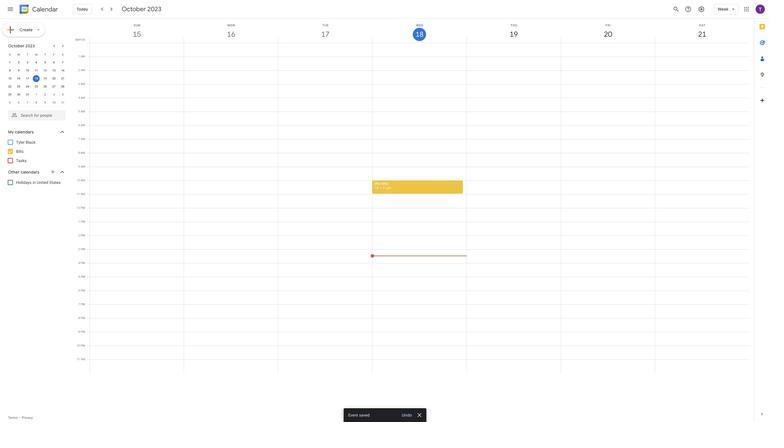 Task type: vqa. For each thing, say whether or not it's contained in the screenshot.


Task type: describe. For each thing, give the bounding box(es) containing it.
(no
[[375, 182, 380, 186]]

3 up 10 element
[[27, 61, 28, 64]]

am for 2 am
[[81, 69, 85, 72]]

am for 1 am
[[81, 55, 85, 58]]

week button
[[714, 2, 738, 16]]

20 element
[[50, 75, 57, 82]]

calendars for other calendars
[[21, 170, 39, 175]]

pm for 4 pm
[[81, 262, 85, 265]]

my
[[8, 129, 14, 135]]

16 column header
[[184, 19, 278, 43]]

19 inside 'row'
[[43, 77, 47, 80]]

today button
[[73, 2, 92, 16]]

mon
[[227, 24, 235, 27]]

create
[[20, 27, 33, 32]]

2 pm
[[78, 234, 85, 237]]

holidays
[[16, 180, 32, 185]]

my calendars button
[[1, 127, 71, 137]]

sat
[[699, 24, 706, 27]]

terms – privacy
[[8, 416, 33, 420]]

21 column header
[[655, 19, 749, 43]]

2 t from the left
[[44, 53, 46, 56]]

thu 19
[[509, 24, 518, 39]]

11 pm
[[77, 358, 85, 361]]

2 am
[[78, 69, 85, 72]]

pm for 6 pm
[[81, 289, 85, 292]]

2 for november 2 element
[[44, 93, 46, 96]]

20 link
[[601, 28, 615, 41]]

14 element
[[59, 67, 66, 74]]

8 am
[[78, 151, 85, 154]]

10 inside (no title) 10 – 11am
[[375, 186, 378, 190]]

05
[[82, 38, 85, 41]]

5 cell from the left
[[467, 43, 561, 374]]

november 10 element
[[50, 99, 57, 106]]

in
[[33, 180, 36, 185]]

11 for the november 11 element
[[61, 101, 64, 104]]

– inside (no title) 10 – 11am
[[379, 186, 382, 190]]

13
[[52, 69, 56, 72]]

18 column header
[[372, 19, 467, 43]]

12 element
[[42, 67, 49, 74]]

undo
[[402, 413, 412, 418]]

4 pm
[[78, 262, 85, 265]]

1 pm
[[78, 220, 85, 223]]

calendars for my calendars
[[15, 129, 34, 135]]

1 for november 1 element
[[35, 93, 37, 96]]

holidays in united states
[[16, 180, 61, 185]]

calendar
[[32, 5, 58, 13]]

am for 8 am
[[81, 151, 85, 154]]

25
[[35, 85, 38, 88]]

17 inside 'row'
[[26, 77, 29, 80]]

10 pm
[[77, 344, 85, 347]]

1 am
[[78, 55, 85, 58]]

pm for 10 pm
[[81, 344, 85, 347]]

16 inside 'row'
[[17, 77, 20, 80]]

21 inside 21 element
[[61, 77, 64, 80]]

5 for 5 pm
[[78, 275, 80, 279]]

1 horizontal spatial 2023
[[147, 5, 161, 13]]

3 am
[[78, 82, 85, 86]]

1 vertical spatial –
[[19, 416, 21, 420]]

6 for 6 am
[[78, 124, 80, 127]]

week
[[718, 7, 728, 12]]

8 pm
[[78, 317, 85, 320]]

tasks
[[16, 158, 27, 163]]

31 element
[[24, 91, 31, 98]]

23 element
[[15, 83, 22, 90]]

30
[[17, 93, 20, 96]]

7 for november 7 element
[[27, 101, 28, 104]]

4 am
[[78, 96, 85, 99]]

17 column header
[[278, 19, 373, 43]]

10 element
[[24, 67, 31, 74]]

19 column header
[[466, 19, 561, 43]]

row containing 29
[[5, 91, 67, 99]]

17 link
[[319, 28, 332, 41]]

pm for 2 pm
[[81, 234, 85, 237]]

0 horizontal spatial october
[[8, 43, 24, 49]]

16 element
[[15, 75, 22, 82]]

5 am
[[78, 110, 85, 113]]

8 for 8 am
[[78, 151, 80, 154]]

november 7 element
[[24, 99, 31, 106]]

november 3 element
[[50, 91, 57, 98]]

privacy
[[22, 416, 33, 420]]

other
[[8, 170, 20, 175]]

2 s from the left
[[62, 53, 64, 56]]

black
[[26, 140, 36, 145]]

row containing 22
[[5, 83, 67, 91]]

2 cell from the left
[[184, 43, 278, 374]]

wed
[[416, 24, 423, 27]]

5 pm
[[78, 275, 85, 279]]

november 9 element
[[42, 99, 49, 106]]

26
[[43, 85, 47, 88]]

row containing 1
[[5, 59, 67, 67]]

row containing 5
[[5, 99, 67, 107]]

6 pm
[[78, 289, 85, 292]]

12 for 12 pm
[[77, 206, 80, 210]]

4 for 4 pm
[[78, 262, 80, 265]]

bills
[[16, 149, 24, 154]]

1 up the 15 element
[[9, 61, 11, 64]]

am for 4 am
[[81, 96, 85, 99]]

0 vertical spatial october 2023
[[122, 5, 161, 13]]

14
[[61, 69, 64, 72]]

24
[[26, 85, 29, 88]]

1 s from the left
[[9, 53, 11, 56]]

10 for 10 am
[[77, 179, 80, 182]]

sat 21
[[698, 24, 706, 39]]

am for 6 am
[[81, 124, 85, 127]]

7 pm
[[78, 303, 85, 306]]

30 element
[[15, 91, 22, 98]]

1 cell from the left
[[90, 43, 184, 374]]

18 cell
[[32, 75, 41, 83]]

wed 18
[[415, 24, 423, 39]]

cell containing (no title)
[[371, 43, 467, 374]]

21 link
[[696, 28, 709, 41]]

3 cell from the left
[[278, 43, 373, 374]]

7 for 7 pm
[[78, 303, 80, 306]]

november 1 element
[[33, 91, 40, 98]]

terms link
[[8, 416, 18, 420]]

november 6 element
[[15, 99, 22, 106]]

27 element
[[50, 83, 57, 90]]

sun
[[134, 24, 141, 27]]

my calendars
[[8, 129, 34, 135]]

10 for 10 pm
[[77, 344, 80, 347]]

22 element
[[6, 83, 13, 90]]

8 up the 15 element
[[9, 69, 11, 72]]

am for 11 am
[[81, 193, 85, 196]]

11 for 11 am
[[77, 193, 80, 196]]

31
[[26, 93, 29, 96]]

17 inside column header
[[321, 30, 329, 39]]

27
[[52, 85, 56, 88]]

29 element
[[6, 91, 13, 98]]

24 element
[[24, 83, 31, 90]]

7 am
[[78, 138, 85, 141]]

terms
[[8, 416, 18, 420]]

november 4 element
[[59, 91, 66, 98]]

gmt-05
[[75, 38, 85, 41]]

5 up 12 element
[[44, 61, 46, 64]]

10 for november 10 element
[[52, 101, 56, 104]]

2 for 2 am
[[78, 69, 80, 72]]

sun 15
[[132, 24, 141, 39]]

tyler
[[16, 140, 25, 145]]

2 down m
[[18, 61, 19, 64]]

19 element
[[42, 75, 49, 82]]

pm for 7 pm
[[81, 303, 85, 306]]

row group containing 1
[[5, 59, 67, 107]]

privacy link
[[22, 416, 33, 420]]

6 am
[[78, 124, 85, 127]]



Task type: locate. For each thing, give the bounding box(es) containing it.
1 horizontal spatial 17
[[321, 30, 329, 39]]

6 pm from the top
[[81, 275, 85, 279]]

am for 7 am
[[81, 138, 85, 141]]

0 vertical spatial 18
[[415, 30, 423, 39]]

11 am
[[77, 193, 85, 196]]

12
[[43, 69, 47, 72], [77, 206, 80, 210]]

1 vertical spatial 12
[[77, 206, 80, 210]]

3
[[27, 61, 28, 64], [78, 82, 80, 86], [53, 93, 55, 96], [78, 248, 80, 251]]

9 down november 2 element
[[44, 101, 46, 104]]

18 inside cell
[[35, 77, 38, 80]]

today
[[77, 7, 88, 12]]

18 down wed
[[415, 30, 423, 39]]

pm for 8 pm
[[81, 317, 85, 320]]

am for 9 am
[[81, 165, 85, 168]]

0 horizontal spatial 12
[[43, 69, 47, 72]]

6 down the 5 pm
[[78, 289, 80, 292]]

20 column header
[[561, 19, 655, 43]]

cell
[[90, 43, 184, 374], [184, 43, 278, 374], [278, 43, 373, 374], [371, 43, 467, 374], [467, 43, 561, 374], [561, 43, 655, 374], [655, 43, 749, 374]]

17
[[321, 30, 329, 39], [26, 77, 29, 80]]

0 horizontal spatial 18
[[35, 77, 38, 80]]

row containing 15
[[5, 75, 67, 83]]

15 link
[[130, 28, 144, 41]]

21 down 14 element
[[61, 77, 64, 80]]

pm down 10 pm
[[81, 358, 85, 361]]

3 down 27 element
[[53, 93, 55, 96]]

1 horizontal spatial 19
[[509, 30, 518, 39]]

am
[[81, 55, 85, 58], [81, 69, 85, 72], [81, 82, 85, 86], [81, 96, 85, 99], [81, 110, 85, 113], [81, 124, 85, 127], [81, 138, 85, 141], [81, 151, 85, 154], [81, 165, 85, 168], [81, 179, 85, 182], [81, 193, 85, 196]]

5 for 5 am
[[78, 110, 80, 113]]

1 vertical spatial 18
[[35, 77, 38, 80]]

1 horizontal spatial october 2023
[[122, 5, 161, 13]]

0 vertical spatial –
[[379, 186, 382, 190]]

other calendars
[[8, 170, 39, 175]]

1 horizontal spatial 15
[[132, 30, 141, 39]]

18 inside the wed 18
[[415, 30, 423, 39]]

28
[[61, 85, 64, 88]]

6 for november 6 element
[[18, 101, 19, 104]]

other calendars button
[[1, 168, 71, 177]]

2023
[[147, 5, 161, 13], [25, 43, 35, 49]]

pm up 1 pm
[[81, 206, 85, 210]]

row containing 8
[[5, 67, 67, 75]]

9 for november 9 element
[[44, 101, 46, 104]]

12 up 19 element
[[43, 69, 47, 72]]

0 horizontal spatial s
[[9, 53, 11, 56]]

9 inside november 9 element
[[44, 101, 46, 104]]

23
[[17, 85, 20, 88]]

25 element
[[33, 83, 40, 90]]

(no title) 10 – 11am
[[375, 182, 391, 190]]

pm up 6 pm
[[81, 275, 85, 279]]

row containing (no title)
[[87, 43, 749, 374]]

None search field
[[0, 108, 71, 121]]

0 vertical spatial calendars
[[15, 129, 34, 135]]

1 down 12 pm
[[78, 220, 80, 223]]

10 down november 3 element
[[52, 101, 56, 104]]

2 up 3 pm
[[78, 234, 80, 237]]

1 vertical spatial 15
[[8, 77, 11, 80]]

4 down 'w' on the left
[[35, 61, 37, 64]]

states
[[49, 180, 61, 185]]

0 vertical spatial 20
[[604, 30, 612, 39]]

3 for 3 pm
[[78, 248, 80, 251]]

0 vertical spatial 17
[[321, 30, 329, 39]]

mon 16
[[227, 24, 235, 39]]

4 for 4 am
[[78, 96, 80, 99]]

18, today element
[[33, 75, 40, 82]]

saved
[[359, 413, 370, 418]]

6
[[53, 61, 55, 64], [18, 101, 19, 104], [78, 124, 80, 127], [78, 289, 80, 292]]

21 inside 21 column header
[[698, 30, 706, 39]]

3 for november 3 element
[[53, 93, 55, 96]]

event
[[348, 413, 358, 418]]

pm up the 5 pm
[[81, 262, 85, 265]]

15
[[132, 30, 141, 39], [8, 77, 11, 80]]

0 horizontal spatial t
[[27, 53, 28, 56]]

5 pm from the top
[[81, 262, 85, 265]]

11 up 18, today element
[[35, 69, 38, 72]]

10 am from the top
[[81, 179, 85, 182]]

2023 up 15 "column header"
[[147, 5, 161, 13]]

october up 'sun'
[[122, 5, 146, 13]]

0 horizontal spatial 17
[[26, 77, 29, 80]]

11 am from the top
[[81, 193, 85, 196]]

19
[[509, 30, 518, 39], [43, 77, 47, 80]]

calendars
[[15, 129, 34, 135], [21, 170, 39, 175]]

am for 5 am
[[81, 110, 85, 113]]

1 vertical spatial 20
[[52, 77, 56, 80]]

4 for november 4 element
[[62, 93, 64, 96]]

2 down 26 element
[[44, 93, 46, 96]]

5 for november 5 element
[[9, 101, 11, 104]]

10 down (no
[[375, 186, 378, 190]]

10 up 11 pm
[[77, 344, 80, 347]]

s
[[9, 53, 11, 56], [62, 53, 64, 56]]

am for 10 am
[[81, 179, 85, 182]]

s left m
[[9, 53, 11, 56]]

am up the 2 am
[[81, 55, 85, 58]]

pm up 9 pm
[[81, 317, 85, 320]]

5 up "6 am"
[[78, 110, 80, 113]]

2
[[18, 61, 19, 64], [78, 69, 80, 72], [44, 93, 46, 96], [78, 234, 80, 237]]

21 element
[[59, 75, 66, 82]]

fri
[[606, 24, 611, 27]]

t left f
[[44, 53, 46, 56]]

1 pm from the top
[[81, 206, 85, 210]]

5 up 6 pm
[[78, 275, 80, 279]]

8 pm from the top
[[81, 303, 85, 306]]

october 2023
[[122, 5, 161, 13], [8, 43, 35, 49]]

1 vertical spatial 2023
[[25, 43, 35, 49]]

20 down "fri"
[[604, 30, 612, 39]]

0 horizontal spatial 16
[[17, 77, 20, 80]]

0 vertical spatial 12
[[43, 69, 47, 72]]

0 horizontal spatial october 2023
[[8, 43, 35, 49]]

12 down 11 am
[[77, 206, 80, 210]]

f
[[53, 53, 55, 56]]

0 vertical spatial 16
[[227, 30, 235, 39]]

9 up 10 pm
[[78, 330, 80, 334]]

6 am from the top
[[81, 124, 85, 127]]

t left 'w' on the left
[[27, 53, 28, 56]]

pm down 2 pm
[[81, 248, 85, 251]]

calendar element
[[18, 3, 58, 16]]

15 element
[[6, 75, 13, 82]]

7 up 14
[[62, 61, 64, 64]]

19 link
[[507, 28, 520, 41]]

pm for 1 pm
[[81, 220, 85, 223]]

s right f
[[62, 53, 64, 56]]

9 am
[[78, 165, 85, 168]]

am down 9 am
[[81, 179, 85, 182]]

10 am
[[77, 179, 85, 182]]

–
[[379, 186, 382, 190], [19, 416, 21, 420]]

11am
[[383, 186, 391, 190]]

3 for 3 am
[[78, 82, 80, 86]]

grid
[[74, 19, 754, 422]]

tyler black
[[16, 140, 36, 145]]

row
[[87, 43, 749, 374], [5, 51, 67, 59], [5, 59, 67, 67], [5, 67, 67, 75], [5, 75, 67, 83], [5, 83, 67, 91], [5, 91, 67, 99], [5, 99, 67, 107]]

1 vertical spatial october 2023
[[8, 43, 35, 49]]

3 pm from the top
[[81, 234, 85, 237]]

20 down 13 element at left top
[[52, 77, 56, 80]]

november 8 element
[[33, 99, 40, 106]]

26 element
[[42, 83, 49, 90]]

28 element
[[59, 83, 66, 90]]

29
[[8, 93, 11, 96]]

19 down "thu"
[[509, 30, 518, 39]]

17 element
[[24, 75, 31, 82]]

9 up 16 element
[[18, 69, 19, 72]]

october 2023 up 'sun'
[[122, 5, 161, 13]]

1 for 1 am
[[78, 55, 80, 58]]

6 down f
[[53, 61, 55, 64]]

1 vertical spatial 17
[[26, 77, 29, 80]]

9 up 10 am
[[78, 165, 80, 168]]

12 pm
[[77, 206, 85, 210]]

– right terms link
[[19, 416, 21, 420]]

am down 1 am
[[81, 69, 85, 72]]

16 inside "mon 16"
[[227, 30, 235, 39]]

calendars up tyler black
[[15, 129, 34, 135]]

event saved
[[348, 413, 370, 418]]

am down "6 am"
[[81, 138, 85, 141]]

1 vertical spatial 16
[[17, 77, 20, 80]]

10 for 10 element
[[26, 69, 29, 72]]

pm for 5 pm
[[81, 275, 85, 279]]

6 down 30 element
[[18, 101, 19, 104]]

11 for 11 element
[[35, 69, 38, 72]]

20 inside column header
[[604, 30, 612, 39]]

11 element
[[33, 67, 40, 74]]

1 horizontal spatial 21
[[698, 30, 706, 39]]

fri 20
[[604, 24, 612, 39]]

8 up 9 am
[[78, 151, 80, 154]]

13 element
[[50, 67, 57, 74]]

tab list
[[754, 19, 770, 406]]

am for 3 am
[[81, 82, 85, 86]]

9 pm from the top
[[81, 317, 85, 320]]

thu
[[511, 24, 517, 27]]

10 up 11 am
[[77, 179, 80, 182]]

1 up the 2 am
[[78, 55, 80, 58]]

18 link
[[413, 28, 426, 41]]

1 down 25 element
[[35, 93, 37, 96]]

12 inside 'row'
[[43, 69, 47, 72]]

1 vertical spatial october
[[8, 43, 24, 49]]

0 vertical spatial october
[[122, 5, 146, 13]]

1 horizontal spatial 12
[[77, 206, 80, 210]]

settings menu image
[[698, 6, 705, 13]]

22
[[8, 85, 11, 88]]

0 vertical spatial 2023
[[147, 5, 161, 13]]

8 for 8 pm
[[78, 317, 80, 320]]

0 horizontal spatial –
[[19, 416, 21, 420]]

7 down 6 pm
[[78, 303, 80, 306]]

calendar heading
[[31, 5, 58, 13]]

16 up 23
[[17, 77, 20, 80]]

pm for 11 pm
[[81, 358, 85, 361]]

1 for 1 pm
[[78, 220, 80, 223]]

2 down 1 am
[[78, 69, 80, 72]]

am down the 5 am
[[81, 124, 85, 127]]

19 down 12 element
[[43, 77, 47, 80]]

main drawer image
[[7, 6, 14, 13]]

row group
[[5, 59, 67, 107]]

pm down 6 pm
[[81, 303, 85, 306]]

18 down 11 element
[[35, 77, 38, 80]]

15 inside october 2023 grid
[[8, 77, 11, 80]]

october 2023 grid
[[5, 51, 67, 107]]

7 down 31 element
[[27, 101, 28, 104]]

2023 down create
[[25, 43, 35, 49]]

tue
[[322, 24, 329, 27]]

calendars up in
[[21, 170, 39, 175]]

undo button
[[400, 413, 414, 418]]

am up 12 pm
[[81, 193, 85, 196]]

0 horizontal spatial 15
[[8, 77, 11, 80]]

add other calendars image
[[50, 169, 56, 175]]

16 down mon
[[227, 30, 235, 39]]

3 am from the top
[[81, 82, 85, 86]]

10
[[26, 69, 29, 72], [52, 101, 56, 104], [77, 179, 80, 182], [375, 186, 378, 190], [77, 344, 80, 347]]

4 cell from the left
[[371, 43, 467, 374]]

3 up the 4 am at the top left
[[78, 82, 80, 86]]

calendars inside 'dropdown button'
[[21, 170, 39, 175]]

8
[[9, 69, 11, 72], [35, 101, 37, 104], [78, 151, 80, 154], [78, 317, 80, 320]]

– down (no
[[379, 186, 382, 190]]

pm for 9 pm
[[81, 330, 85, 334]]

20 inside 20 element
[[52, 77, 56, 80]]

7 am from the top
[[81, 138, 85, 141]]

w
[[35, 53, 38, 56]]

2 pm from the top
[[81, 220, 85, 223]]

19 inside column header
[[509, 30, 518, 39]]

11 down november 4 element
[[61, 101, 64, 104]]

title)
[[381, 182, 388, 186]]

0 vertical spatial 19
[[509, 30, 518, 39]]

1 t from the left
[[27, 53, 28, 56]]

10 up 17 element
[[26, 69, 29, 72]]

4 up the 5 am
[[78, 96, 80, 99]]

9 for 9 pm
[[78, 330, 80, 334]]

am up the 5 am
[[81, 96, 85, 99]]

4
[[35, 61, 37, 64], [62, 93, 64, 96], [78, 96, 80, 99], [78, 262, 80, 265]]

12 pm from the top
[[81, 358, 85, 361]]

1 horizontal spatial 20
[[604, 30, 612, 39]]

0 horizontal spatial 19
[[43, 77, 47, 80]]

my calendars list
[[1, 138, 71, 165]]

9 am from the top
[[81, 165, 85, 168]]

10 pm from the top
[[81, 330, 85, 334]]

7 down "6 am"
[[78, 138, 80, 141]]

15 inside "column header"
[[132, 30, 141, 39]]

1 horizontal spatial october
[[122, 5, 146, 13]]

0 horizontal spatial 20
[[52, 77, 56, 80]]

pm down 9 pm
[[81, 344, 85, 347]]

11
[[35, 69, 38, 72], [61, 101, 64, 104], [77, 193, 80, 196], [77, 358, 80, 361]]

am up 9 am
[[81, 151, 85, 154]]

pm for 3 pm
[[81, 248, 85, 251]]

0 horizontal spatial 21
[[61, 77, 64, 80]]

11 pm from the top
[[81, 344, 85, 347]]

pm for 12 pm
[[81, 206, 85, 210]]

3 pm
[[78, 248, 85, 251]]

7 cell from the left
[[655, 43, 749, 374]]

1 vertical spatial 21
[[61, 77, 64, 80]]

m
[[17, 53, 20, 56]]

pm up 2 pm
[[81, 220, 85, 223]]

pm up 3 pm
[[81, 234, 85, 237]]

am down 8 am
[[81, 165, 85, 168]]

4 pm from the top
[[81, 248, 85, 251]]

gmt-
[[75, 38, 82, 41]]

0 horizontal spatial 2023
[[25, 43, 35, 49]]

1 horizontal spatial –
[[379, 186, 382, 190]]

4 down 28 element
[[62, 93, 64, 96]]

row containing s
[[5, 51, 67, 59]]

11 for 11 pm
[[77, 358, 80, 361]]

4 am from the top
[[81, 96, 85, 99]]

16 link
[[225, 28, 238, 41]]

am up "6 am"
[[81, 110, 85, 113]]

november 2 element
[[42, 91, 49, 98]]

4 up the 5 pm
[[78, 262, 80, 265]]

6 down the 5 am
[[78, 124, 80, 127]]

tue 17
[[321, 24, 329, 39]]

6 cell from the left
[[561, 43, 655, 374]]

9 pm
[[78, 330, 85, 334]]

grid containing 15
[[74, 19, 754, 422]]

9 for 9 am
[[78, 165, 80, 168]]

8 for "november 8" element
[[35, 101, 37, 104]]

november 11 element
[[59, 99, 66, 106]]

1 horizontal spatial s
[[62, 53, 64, 56]]

15 column header
[[90, 19, 184, 43]]

20
[[604, 30, 612, 39], [52, 77, 56, 80]]

15 down 'sun'
[[132, 30, 141, 39]]

pm down the 5 pm
[[81, 289, 85, 292]]

2 am from the top
[[81, 69, 85, 72]]

1 vertical spatial 19
[[43, 77, 47, 80]]

october 2023 up m
[[8, 43, 35, 49]]

united
[[37, 180, 48, 185]]

1 horizontal spatial 16
[[227, 30, 235, 39]]

15 up 22
[[8, 77, 11, 80]]

0 vertical spatial 21
[[698, 30, 706, 39]]

7 for 7 am
[[78, 138, 80, 141]]

0 vertical spatial 15
[[132, 30, 141, 39]]

12 for 12
[[43, 69, 47, 72]]

3 down 2 pm
[[78, 248, 80, 251]]

2 for 2 pm
[[78, 234, 80, 237]]

21 down sat
[[698, 30, 706, 39]]

1
[[78, 55, 80, 58], [9, 61, 11, 64], [35, 93, 37, 96], [78, 220, 80, 223]]

11 down 10 am
[[77, 193, 80, 196]]

Search for people text field
[[11, 110, 62, 121]]

7 pm from the top
[[81, 289, 85, 292]]

5 down 29 element
[[9, 101, 11, 104]]

8 down november 1 element
[[35, 101, 37, 104]]

5 am from the top
[[81, 110, 85, 113]]

november 5 element
[[6, 99, 13, 106]]

1 vertical spatial calendars
[[21, 170, 39, 175]]

pm down 8 pm
[[81, 330, 85, 334]]

6 for 6 pm
[[78, 289, 80, 292]]

create button
[[2, 23, 45, 37]]

8 am from the top
[[81, 151, 85, 154]]

october
[[122, 5, 146, 13], [8, 43, 24, 49]]

calendars inside dropdown button
[[15, 129, 34, 135]]

17 down 10 element
[[26, 77, 29, 80]]

5
[[44, 61, 46, 64], [9, 101, 11, 104], [78, 110, 80, 113], [78, 275, 80, 279]]

17 down tue
[[321, 30, 329, 39]]

8 up 9 pm
[[78, 317, 80, 320]]

1 horizontal spatial 18
[[415, 30, 423, 39]]

1 am from the top
[[81, 55, 85, 58]]

1 horizontal spatial t
[[44, 53, 46, 56]]

9
[[18, 69, 19, 72], [44, 101, 46, 104], [78, 165, 80, 168], [78, 330, 80, 334]]

11 down 10 pm
[[77, 358, 80, 361]]

am up the 4 am at the top left
[[81, 82, 85, 86]]

october up m
[[8, 43, 24, 49]]



